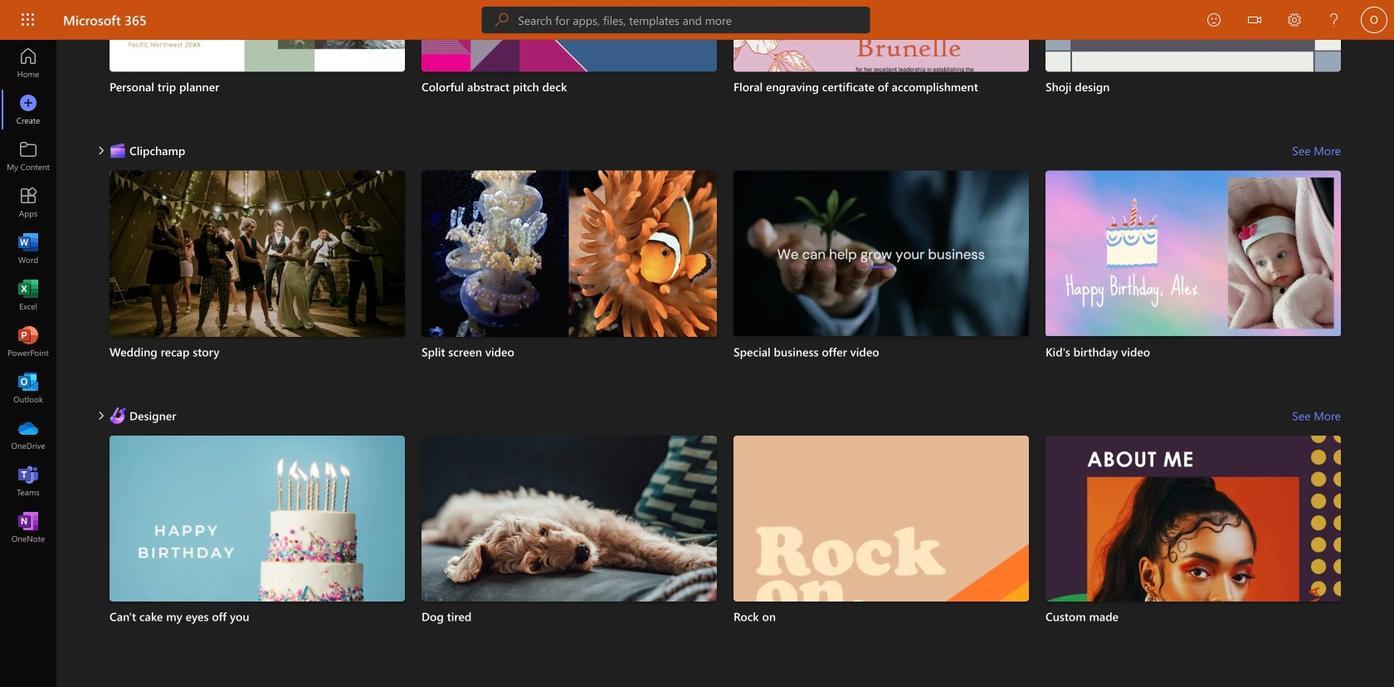 Task type: vqa. For each thing, say whether or not it's contained in the screenshot.
Kid's birthday video image
yes



Task type: describe. For each thing, give the bounding box(es) containing it.
dog tired list item
[[422, 435, 717, 687]]

colorful abstract pitch deck image
[[422, 0, 717, 72]]

floral engraving certificate of accomplishment link element
[[734, 78, 1029, 95]]

split screen video image
[[422, 171, 717, 337]]

2 list from the top
[[110, 171, 1341, 396]]

dog tired image
[[422, 435, 717, 687]]

custom made link element
[[1046, 608, 1341, 625]]

can't cake my eyes off you image
[[110, 435, 405, 683]]

teams image
[[20, 473, 37, 490]]

wedding recap story list item
[[110, 171, 405, 389]]

onenote image
[[20, 519, 37, 536]]

apps image
[[20, 194, 37, 211]]

split screen video link element
[[422, 343, 717, 360]]

can't cake my eyes off you list item
[[110, 435, 405, 683]]

create image
[[20, 101, 37, 118]]

split screen video list item
[[422, 171, 717, 389]]

colorful abstract pitch deck list item
[[422, 0, 717, 124]]

1 list from the top
[[110, 0, 1341, 131]]

rock on list item
[[734, 435, 1029, 683]]

3 list from the top
[[110, 435, 1341, 687]]

shoji design list item
[[1046, 0, 1341, 124]]

onedrive image
[[20, 427, 37, 443]]

dog tired link element
[[422, 608, 717, 625]]

rock on image
[[734, 435, 1029, 683]]

excel image
[[20, 287, 37, 304]]

custom made image
[[1046, 435, 1341, 687]]

can't cake my eyes off you link element
[[110, 608, 405, 625]]



Task type: locate. For each thing, give the bounding box(es) containing it.
list
[[110, 0, 1341, 131], [110, 171, 1341, 396], [110, 435, 1341, 687]]

2 vertical spatial list
[[110, 435, 1341, 687]]

personal trip planner link element
[[110, 78, 405, 95]]

shoji design image
[[1046, 0, 1341, 72]]

None search field
[[482, 7, 870, 33]]

personal trip planner image
[[110, 0, 405, 72]]

0 vertical spatial list
[[110, 0, 1341, 131]]

special business offer video link element
[[734, 343, 1029, 360]]

special business offer video image
[[734, 171, 1029, 336]]

Search box. Suggestions appear as you type. search field
[[518, 7, 870, 33]]

1 vertical spatial list
[[110, 171, 1341, 396]]

navigation
[[0, 40, 56, 551]]

wedding recap story link element
[[110, 343, 405, 360]]

kid's birthday video image
[[1046, 171, 1341, 336]]

my content image
[[20, 148, 37, 164]]

colorful abstract pitch deck link element
[[422, 78, 717, 95]]

wedding recap story image
[[110, 171, 405, 367]]

rock on link element
[[734, 608, 1029, 625]]

banner
[[0, 0, 1394, 43]]

powerpoint image
[[20, 334, 37, 350]]

personal trip planner list item
[[110, 0, 405, 124]]

home image
[[20, 55, 37, 71]]

shoji design link element
[[1046, 78, 1341, 95]]

special business offer video list item
[[734, 171, 1029, 389]]

kid's birthday video link element
[[1046, 343, 1341, 360]]

custom made list item
[[1046, 435, 1341, 687]]

application
[[0, 0, 1394, 687]]

outlook image
[[20, 380, 37, 397]]

word image
[[20, 241, 37, 257]]

kid's birthday video list item
[[1046, 171, 1341, 389]]



